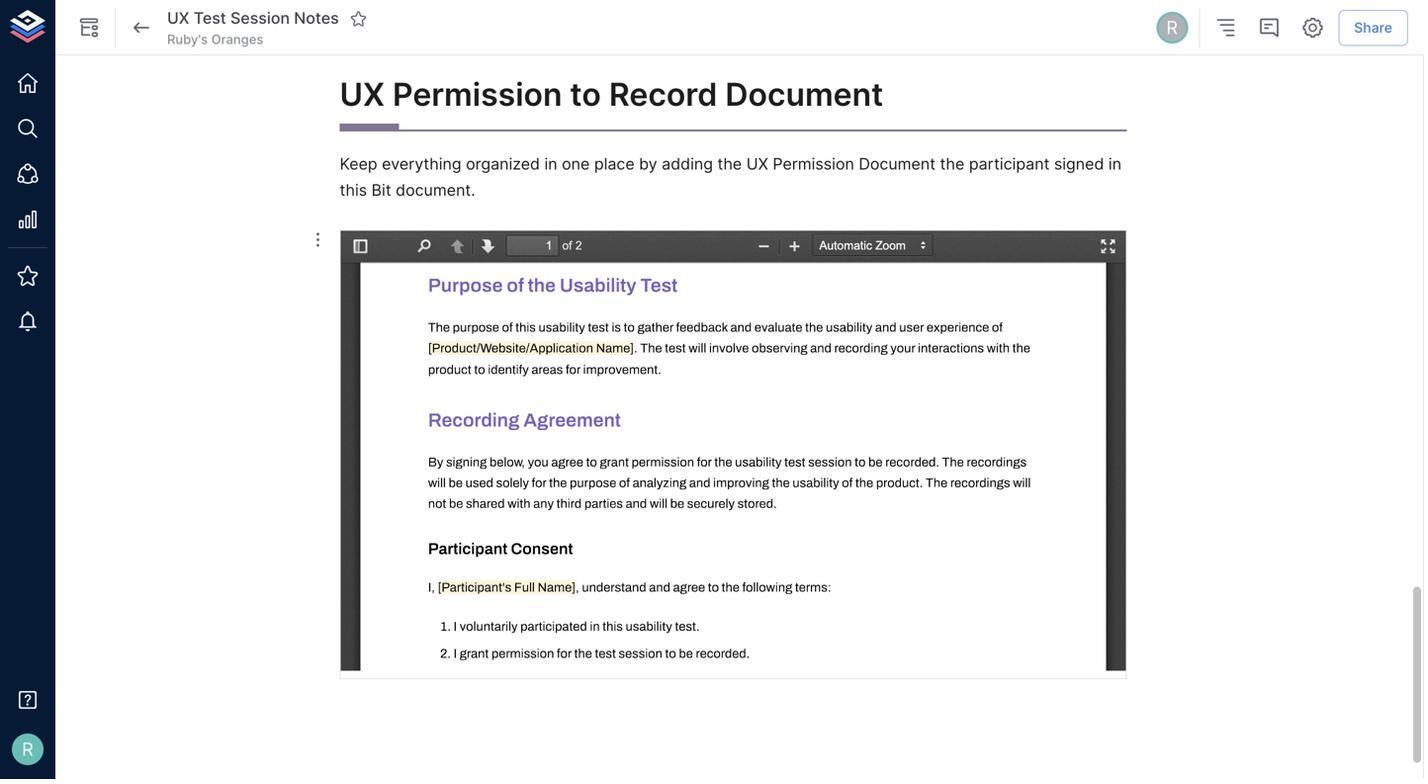 Task type: locate. For each thing, give the bounding box(es) containing it.
table of contents image
[[1214, 16, 1238, 40]]

permission
[[393, 75, 562, 113], [773, 154, 855, 174]]

comments image
[[1258, 16, 1281, 40]]

in
[[545, 154, 558, 174], [1109, 154, 1122, 174]]

keep everything organized in one place by adding the ux permission document the participant signed in this bit document.
[[340, 154, 1126, 200]]

r button
[[1154, 9, 1191, 47], [6, 728, 49, 772]]

the left participant
[[940, 154, 965, 174]]

ux permission to record document
[[340, 75, 884, 113]]

1 vertical spatial document
[[859, 154, 936, 174]]

to
[[570, 75, 601, 113]]

0 horizontal spatial in
[[545, 154, 558, 174]]

go back image
[[130, 16, 153, 40]]

0 horizontal spatial ux
[[167, 9, 189, 28]]

0 vertical spatial permission
[[393, 75, 562, 113]]

ruby's oranges
[[167, 32, 263, 47]]

0 horizontal spatial the
[[718, 154, 742, 174]]

notes
[[294, 9, 339, 28]]

place
[[594, 154, 635, 174]]

ux up 'keep'
[[340, 75, 385, 113]]

0 vertical spatial r
[[1167, 17, 1178, 38]]

2 horizontal spatial ux
[[747, 154, 769, 174]]

ux for ux test session notes
[[167, 9, 189, 28]]

everything
[[382, 154, 462, 174]]

0 horizontal spatial r button
[[6, 728, 49, 772]]

ruby's
[[167, 32, 208, 47]]

share
[[1355, 19, 1393, 36]]

0 vertical spatial r button
[[1154, 9, 1191, 47]]

organized
[[466, 154, 540, 174]]

1 horizontal spatial in
[[1109, 154, 1122, 174]]

1 horizontal spatial permission
[[773, 154, 855, 174]]

participant
[[969, 154, 1050, 174]]

1 vertical spatial permission
[[773, 154, 855, 174]]

2 in from the left
[[1109, 154, 1122, 174]]

r for r button to the top
[[1167, 17, 1178, 38]]

1 vertical spatial ux
[[340, 75, 385, 113]]

1 horizontal spatial r
[[1167, 17, 1178, 38]]

in left one at the left of page
[[545, 154, 558, 174]]

1 horizontal spatial r button
[[1154, 9, 1191, 47]]

0 vertical spatial ux
[[167, 9, 189, 28]]

ux right adding
[[747, 154, 769, 174]]

2 vertical spatial ux
[[747, 154, 769, 174]]

ux
[[167, 9, 189, 28], [340, 75, 385, 113], [747, 154, 769, 174]]

0 vertical spatial document
[[726, 75, 884, 113]]

2 the from the left
[[940, 154, 965, 174]]

share button
[[1339, 10, 1409, 46]]

favorite image
[[350, 10, 368, 28]]

1 vertical spatial r
[[22, 739, 33, 761]]

r
[[1167, 17, 1178, 38], [22, 739, 33, 761]]

the
[[718, 154, 742, 174], [940, 154, 965, 174]]

0 horizontal spatial r
[[22, 739, 33, 761]]

in right signed
[[1109, 154, 1122, 174]]

r for r button to the bottom
[[22, 739, 33, 761]]

1 horizontal spatial ux
[[340, 75, 385, 113]]

document
[[726, 75, 884, 113], [859, 154, 936, 174]]

ux up ruby's
[[167, 9, 189, 28]]

1 horizontal spatial the
[[940, 154, 965, 174]]

oranges
[[211, 32, 263, 47]]

the right adding
[[718, 154, 742, 174]]



Task type: vqa. For each thing, say whether or not it's contained in the screenshot.
one
yes



Task type: describe. For each thing, give the bounding box(es) containing it.
ux for ux permission to record document
[[340, 75, 385, 113]]

keep
[[340, 154, 378, 174]]

1 vertical spatial r button
[[6, 728, 49, 772]]

one
[[562, 154, 590, 174]]

bit
[[372, 181, 391, 200]]

by
[[639, 154, 658, 174]]

ux test session notes
[[167, 9, 339, 28]]

show wiki image
[[77, 16, 101, 40]]

document.
[[396, 181, 476, 200]]

record
[[609, 75, 718, 113]]

document inside the keep everything organized in one place by adding the ux permission document the participant signed in this bit document.
[[859, 154, 936, 174]]

this
[[340, 181, 367, 200]]

permission inside the keep everything organized in one place by adding the ux permission document the participant signed in this bit document.
[[773, 154, 855, 174]]

settings image
[[1301, 16, 1325, 40]]

0 horizontal spatial permission
[[393, 75, 562, 113]]

1 in from the left
[[545, 154, 558, 174]]

signed
[[1055, 154, 1105, 174]]

ruby's oranges link
[[167, 31, 263, 49]]

test
[[194, 9, 226, 28]]

adding
[[662, 154, 713, 174]]

1 the from the left
[[718, 154, 742, 174]]

ux inside the keep everything organized in one place by adding the ux permission document the participant signed in this bit document.
[[747, 154, 769, 174]]

session
[[231, 9, 290, 28]]



